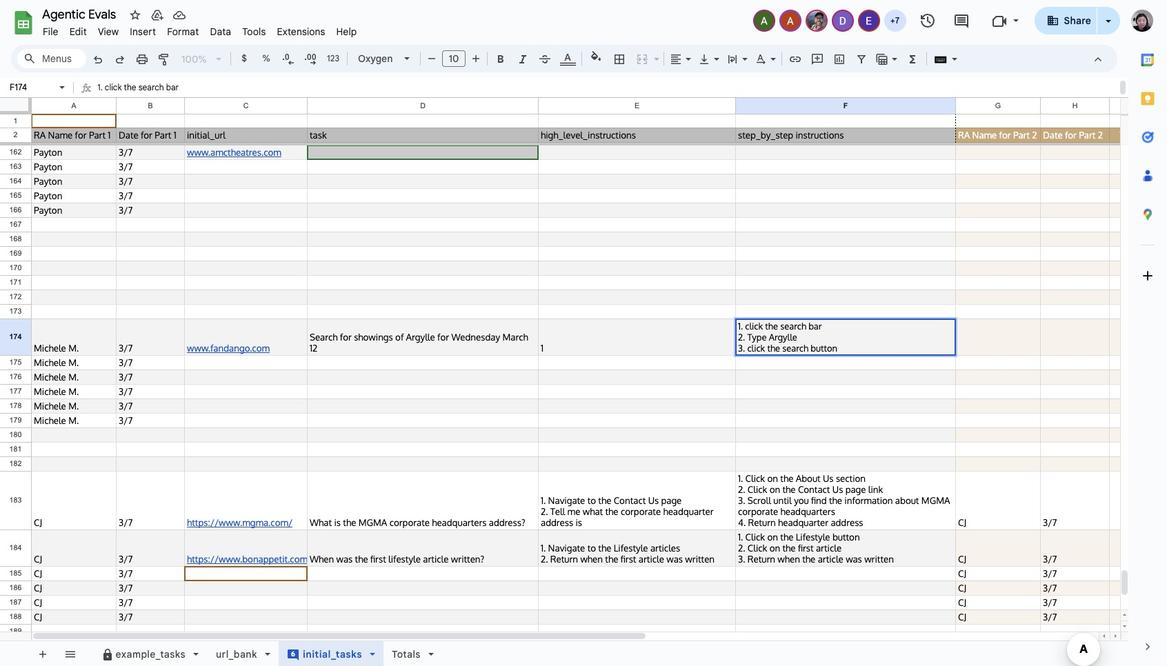 Task type: vqa. For each thing, say whether or not it's contained in the screenshot.
the bottommost Required question element
no



Task type: describe. For each thing, give the bounding box(es) containing it.
2. for '1. click the search bar 2. type argylle 3. click the search button' text field
[[97, 98, 104, 108]]

3. for f174 field
[[738, 343, 745, 354]]

insert
[[130, 26, 156, 38]]

insert menu item
[[124, 23, 162, 40]]

font list. oxygen selected. option
[[358, 49, 396, 68]]

initial_tasks
[[303, 649, 362, 661]]

button for f174 field
[[811, 343, 838, 354]]

argylle for '1. click the search bar 2. type argylle 3. click the search button' text field
[[126, 98, 152, 108]]

1 toolbar from the left
[[28, 642, 86, 667]]

help
[[336, 26, 357, 38]]

Zoom field
[[176, 49, 228, 70]]

file menu item
[[37, 23, 64, 40]]

123
[[327, 53, 340, 63]]

tab list inside menu bar banner
[[1129, 41, 1168, 628]]

%
[[262, 52, 270, 64]]

tools menu item
[[237, 23, 272, 40]]

totals button
[[383, 642, 443, 667]]

format
[[167, 26, 199, 38]]

argylle for f174 field
[[769, 332, 798, 343]]

$
[[241, 52, 247, 64]]

extensions menu item
[[272, 23, 331, 40]]

borders image
[[612, 49, 628, 68]]

eesa khan image
[[860, 11, 879, 30]]

totals
[[392, 649, 421, 661]]

F174 field
[[738, 321, 954, 354]]

6
[[291, 650, 295, 659]]

Menus field
[[17, 49, 86, 68]]

123 button
[[322, 48, 344, 69]]

url_bank button
[[207, 642, 279, 667]]

toolbar containing example_tasks
[[88, 642, 454, 667]]

text rotation image
[[754, 49, 769, 68]]

example_tasks button
[[92, 642, 208, 667]]

format menu item
[[162, 23, 205, 40]]

edit menu item
[[64, 23, 92, 40]]

tools
[[242, 26, 266, 38]]

2. for f174 field
[[738, 332, 745, 343]]

angela cha image
[[755, 11, 774, 30]]

Font size text field
[[443, 50, 465, 67]]

example_tasks
[[116, 649, 186, 661]]

text color image
[[560, 49, 576, 66]]

type for f174 field
[[748, 332, 767, 343]]

extensions
[[277, 26, 325, 38]]

data menu item
[[205, 23, 237, 40]]

functions image
[[905, 49, 921, 68]]

3 toolbar from the left
[[457, 642, 460, 667]]

ashley tran image
[[781, 11, 800, 30]]



Task type: locate. For each thing, give the bounding box(es) containing it.
argylle inside f174 field
[[769, 332, 798, 343]]

main toolbar
[[86, 48, 991, 667]]

1 vertical spatial type
[[748, 332, 767, 343]]

share
[[1064, 14, 1092, 27]]

Rename text field
[[37, 6, 124, 22]]

data
[[210, 26, 231, 38]]

1.
[[97, 82, 103, 92], [738, 321, 743, 332]]

3. inside text field
[[97, 114, 104, 124]]

0 horizontal spatial bar
[[166, 82, 179, 92]]

type inside text field
[[106, 98, 124, 108]]

1 horizontal spatial argylle
[[769, 332, 798, 343]]

menu bar containing file
[[37, 18, 363, 41]]

share button
[[1035, 7, 1098, 35]]

1 vertical spatial 1.
[[738, 321, 743, 332]]

1 horizontal spatial button
[[811, 343, 838, 354]]

help menu item
[[331, 23, 363, 40]]

3. for '1. click the search bar 2. type argylle 3. click the search button' text field
[[97, 114, 104, 124]]

button
[[167, 114, 192, 124], [811, 343, 838, 354]]

type
[[106, 98, 124, 108], [748, 332, 767, 343]]

1. click the search bar 2. type argylle 3. click the search button
[[97, 82, 192, 124], [738, 321, 838, 354]]

1 vertical spatial 2.
[[738, 332, 745, 343]]

url_bank
[[216, 649, 257, 661]]

2. inside text field
[[97, 98, 104, 108]]

file
[[43, 26, 58, 38]]

1 horizontal spatial bar
[[809, 321, 822, 332]]

1 vertical spatial 3.
[[738, 343, 745, 354]]

+7
[[891, 15, 900, 26]]

dylan oquin image
[[833, 11, 853, 30]]

1. for f174 field
[[738, 321, 743, 332]]

2 toolbar from the left
[[88, 642, 454, 667]]

button inside '1. click the search bar 2. type argylle 3. click the search button' text field
[[167, 114, 192, 124]]

0 vertical spatial 1. click the search bar 2. type argylle 3. click the search button
[[97, 82, 192, 124]]

2 horizontal spatial toolbar
[[457, 642, 460, 667]]

Star checkbox
[[99, 0, 157, 50]]

0 vertical spatial 1.
[[97, 82, 103, 92]]

argylle
[[126, 98, 152, 108], [769, 332, 798, 343]]

vertical align image
[[697, 49, 713, 68]]

1. click the search bar 2. Type Argylle 3. click the search button text field
[[97, 79, 1118, 124]]

3. inside f174 field
[[738, 343, 745, 354]]

menu bar
[[37, 18, 363, 41]]

0 vertical spatial button
[[167, 114, 192, 124]]

0 vertical spatial type
[[106, 98, 124, 108]]

1 vertical spatial 1. click the search bar 2. type argylle 3. click the search button
[[738, 321, 838, 354]]

the
[[124, 82, 136, 92], [125, 114, 138, 124], [766, 321, 778, 332], [768, 343, 780, 354]]

3.
[[97, 114, 104, 124], [738, 343, 745, 354]]

application containing share
[[0, 0, 1168, 667]]

$ button
[[234, 48, 255, 69]]

1 horizontal spatial 3.
[[738, 343, 745, 354]]

% button
[[256, 48, 277, 69]]

0 vertical spatial argylle
[[126, 98, 152, 108]]

1 vertical spatial argylle
[[769, 332, 798, 343]]

cj baylor image
[[807, 11, 826, 30]]

0 horizontal spatial argylle
[[126, 98, 152, 108]]

quick sharing actions image
[[1106, 20, 1112, 41]]

menu bar inside menu bar banner
[[37, 18, 363, 41]]

type for '1. click the search bar 2. type argylle 3. click the search button' text field
[[106, 98, 124, 108]]

bar for '1. click the search bar 2. type argylle 3. click the search button' text field
[[166, 82, 179, 92]]

0 horizontal spatial type
[[106, 98, 124, 108]]

application
[[0, 0, 1168, 667]]

1. inside f174 field
[[738, 321, 743, 332]]

1. click the search bar 2. type argylle 3. click the search button for f174 field
[[738, 321, 838, 354]]

name box (⌘ + j) element
[[4, 79, 69, 96]]

0 horizontal spatial 1. click the search bar 2. type argylle 3. click the search button
[[97, 82, 192, 124]]

1 vertical spatial button
[[811, 343, 838, 354]]

bar for f174 field
[[809, 321, 822, 332]]

argylle inside text field
[[126, 98, 152, 108]]

edit
[[69, 26, 87, 38]]

1 horizontal spatial type
[[748, 332, 767, 343]]

0 horizontal spatial toolbar
[[28, 642, 86, 667]]

type inside f174 field
[[748, 332, 767, 343]]

1 horizontal spatial 1. click the search bar 2. type argylle 3. click the search button
[[738, 321, 838, 354]]

1 horizontal spatial 1.
[[738, 321, 743, 332]]

toolbar
[[28, 642, 86, 667], [88, 642, 454, 667], [457, 642, 460, 667]]

1 vertical spatial bar
[[809, 321, 822, 332]]

0 horizontal spatial 1.
[[97, 82, 103, 92]]

all sheets image
[[59, 643, 81, 665]]

Font size field
[[442, 50, 471, 68]]

menu bar banner
[[0, 0, 1168, 667]]

0 vertical spatial 3.
[[97, 114, 104, 124]]

0 horizontal spatial button
[[167, 114, 192, 124]]

0 vertical spatial bar
[[166, 82, 179, 92]]

None text field
[[6, 81, 57, 94]]

search
[[138, 82, 164, 92], [140, 114, 165, 124], [781, 321, 807, 332], [783, 343, 809, 354]]

0 horizontal spatial 3.
[[97, 114, 104, 124]]

fill color image
[[588, 49, 604, 66]]

1 horizontal spatial 2.
[[738, 332, 745, 343]]

1. inside text field
[[97, 82, 103, 92]]

oxygen
[[358, 52, 393, 65]]

2. inside f174 field
[[738, 332, 745, 343]]

Zoom text field
[[178, 50, 211, 69]]

2.
[[97, 98, 104, 108], [738, 332, 745, 343]]

1 horizontal spatial toolbar
[[88, 642, 454, 667]]

0 vertical spatial 2.
[[97, 98, 104, 108]]

bar inside f174 field
[[809, 321, 822, 332]]

view menu item
[[92, 23, 124, 40]]

bar
[[166, 82, 179, 92], [809, 321, 822, 332]]

view
[[98, 26, 119, 38]]

0 horizontal spatial 2.
[[97, 98, 104, 108]]

1. click the search bar 2. type argylle 3. click the search button for '1. click the search bar 2. type argylle 3. click the search button' text field
[[97, 82, 192, 124]]

button for '1. click the search bar 2. type argylle 3. click the search button' text field
[[167, 114, 192, 124]]

button inside f174 field
[[811, 343, 838, 354]]

bar inside text field
[[166, 82, 179, 92]]

none text field inside name box (⌘ + j) element
[[6, 81, 57, 94]]

text wrapping image
[[725, 49, 741, 68]]

tab list
[[1129, 41, 1168, 628]]

click
[[105, 82, 122, 92], [106, 114, 123, 124], [746, 321, 763, 332], [748, 343, 765, 354]]

+7 button
[[883, 8, 908, 33]]

1. for '1. click the search bar 2. type argylle 3. click the search button' text field
[[97, 82, 103, 92]]

1. click the search bar 2. type argylle 3. click the search button inside text field
[[97, 82, 192, 124]]



